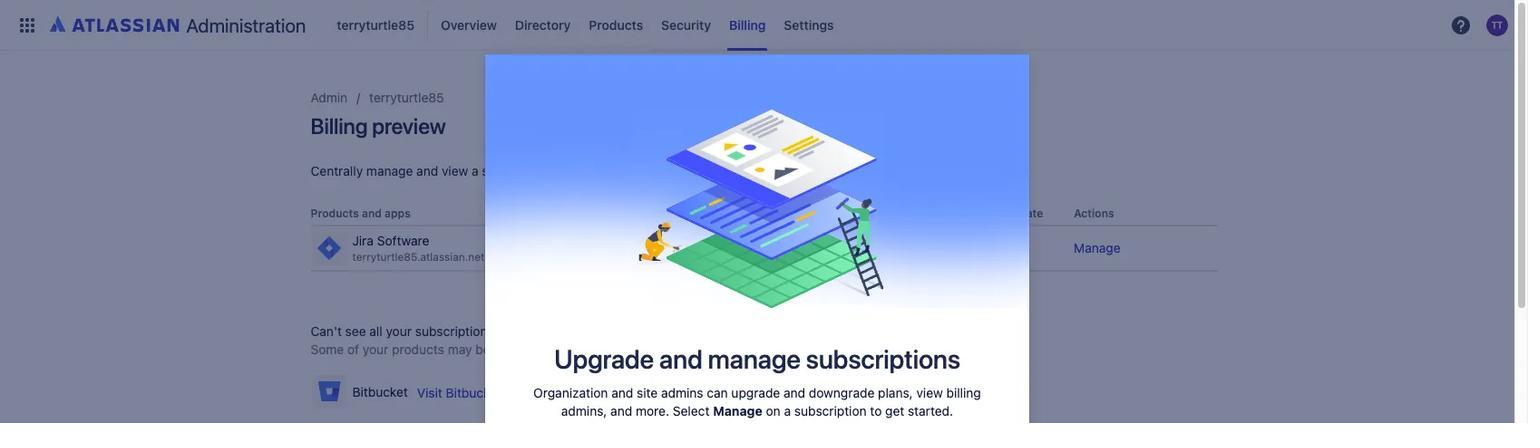 Task type: vqa. For each thing, say whether or not it's contained in the screenshot.
Security "link" at top
yes



Task type: locate. For each thing, give the bounding box(es) containing it.
1 horizontal spatial subscriptions
[[806, 344, 960, 374]]

of right summary
[[539, 163, 551, 179]]

upgrade and manage subscriptions dialog
[[485, 54, 1029, 424]]

manage down upgrade
[[713, 403, 763, 419]]

0 vertical spatial a
[[472, 163, 479, 179]]

0.00
[[762, 241, 789, 256]]

0 vertical spatial subscriptions
[[415, 324, 494, 340]]

subscriptions up plans,
[[806, 344, 960, 374]]

0 horizontal spatial visit
[[417, 386, 442, 401]]

a right the on
[[784, 403, 791, 419]]

1 vertical spatial billing
[[311, 113, 368, 139]]

on
[[766, 403, 781, 419]]

1 horizontal spatial next
[[973, 207, 998, 220]]

1 horizontal spatial a
[[784, 403, 791, 419]]

directory
[[515, 17, 571, 32]]

0 vertical spatial products
[[589, 17, 643, 32]]

select
[[673, 403, 710, 419]]

0 vertical spatial billing
[[729, 17, 766, 32]]

bitbucket
[[446, 386, 502, 401]]

terryturtle85 link up admin
[[331, 10, 420, 39]]

subscriptions
[[415, 324, 494, 340], [806, 344, 960, 374]]

products link
[[583, 10, 649, 39]]

billing preview
[[311, 113, 446, 139]]

2 visit from the left
[[652, 386, 678, 401]]

a left summary
[[472, 163, 479, 179]]

next for next bill date
[[973, 207, 998, 220]]

terryturtle85 inside global navigation "element"
[[337, 17, 414, 32]]

1 vertical spatial view
[[916, 385, 943, 401]]

view
[[442, 163, 468, 179], [916, 385, 943, 401]]

manage
[[366, 163, 413, 179], [708, 344, 801, 374]]

manage down actions
[[1074, 241, 1121, 256]]

manage link
[[1074, 241, 1121, 256]]

manage for manage
[[1074, 241, 1121, 256]]

2 vertical spatial billing
[[870, 207, 903, 220]]

security link
[[656, 10, 717, 39]]

0 horizontal spatial of
[[347, 342, 359, 358]]

actions
[[1074, 207, 1114, 220]]

subscriptions.
[[701, 163, 783, 179]]

0 vertical spatial manage
[[1074, 241, 1121, 256]]

all
[[555, 163, 568, 179], [369, 324, 382, 340]]

0 vertical spatial your
[[571, 163, 597, 179]]

usd 0.00
[[733, 241, 789, 256]]

summary
[[482, 163, 536, 179]]

0 vertical spatial terryturtle85
[[337, 17, 414, 32]]

products inside global navigation "element"
[[589, 17, 643, 32]]

1 vertical spatial of
[[347, 342, 359, 358]]

1 link
[[671, 241, 677, 256]]

next left bill
[[973, 207, 998, 220]]

0 horizontal spatial subscriptions
[[415, 324, 494, 340]]

your up products
[[386, 324, 412, 340]]

cycle
[[906, 207, 934, 220]]

bill
[[1001, 207, 1017, 220]]

visit
[[417, 386, 442, 401], [652, 386, 678, 401]]

bitbucket image
[[314, 378, 343, 407]]

billing link
[[724, 10, 771, 39]]

1 vertical spatial subscriptions
[[806, 344, 960, 374]]

and down the preview on the left top
[[416, 163, 438, 179]]

software
[[377, 233, 429, 249]]

0 horizontal spatial billing
[[311, 113, 368, 139]]

price
[[760, 207, 787, 220]]

visit bitbucket
[[417, 386, 502, 401]]

started.
[[908, 403, 953, 419]]

apps
[[385, 207, 411, 220]]

administration link
[[44, 10, 313, 39]]

terryturtle85 link up the preview on the left top
[[369, 87, 444, 109]]

1 horizontal spatial billing
[[729, 17, 766, 32]]

next left price
[[733, 207, 757, 220]]

0 vertical spatial all
[[555, 163, 568, 179]]

1 vertical spatial terryturtle85
[[369, 90, 444, 105]]

terryturtle85 up admin
[[337, 17, 414, 32]]

terryturtle85 up the preview on the left top
[[369, 90, 444, 105]]

trello
[[681, 386, 713, 401]]

1 horizontal spatial products
[[589, 17, 643, 32]]

atlassian image
[[50, 13, 179, 34], [50, 13, 179, 34]]

terryturtle85 link
[[331, 10, 420, 39], [369, 87, 444, 109]]

overview link
[[435, 10, 502, 39]]

and
[[416, 163, 438, 179], [650, 163, 672, 179], [362, 207, 382, 220], [659, 344, 702, 374], [611, 385, 633, 401], [784, 385, 805, 401], [611, 403, 632, 419]]

1 vertical spatial manage
[[708, 344, 801, 374]]

your left product in the top of the page
[[571, 163, 597, 179]]

your down "see"
[[363, 342, 389, 358]]

1 next from the left
[[733, 207, 757, 220]]

of
[[539, 163, 551, 179], [347, 342, 359, 358]]

2 horizontal spatial billing
[[870, 207, 903, 220]]

1 horizontal spatial of
[[539, 163, 551, 179]]

1 vertical spatial all
[[369, 324, 382, 340]]

1
[[671, 241, 677, 256]]

1 horizontal spatial visit
[[652, 386, 678, 401]]

next bill date
[[973, 207, 1043, 220]]

billed
[[494, 342, 525, 358]]

1 vertical spatial terryturtle85 link
[[369, 87, 444, 109]]

manage up upgrade
[[708, 344, 801, 374]]

and left app
[[650, 163, 672, 179]]

settings
[[784, 17, 834, 32]]

admins,
[[561, 403, 607, 419]]

of down "see"
[[347, 342, 359, 358]]

visit trello link
[[652, 385, 713, 403]]

billing for billing
[[729, 17, 766, 32]]

1 vertical spatial manage
[[713, 403, 763, 419]]

and down trello at the bottom of the page
[[611, 403, 632, 419]]

your for products
[[363, 342, 389, 358]]

app
[[675, 163, 697, 179]]

visit left bitbucket
[[417, 386, 442, 401]]

1 vertical spatial a
[[784, 403, 791, 419]]

0 horizontal spatial manage
[[366, 163, 413, 179]]

2 vertical spatial your
[[363, 342, 389, 358]]

products up jira
[[311, 207, 359, 220]]

organization
[[533, 385, 608, 401]]

jira
[[352, 233, 374, 249]]

of inside can't see all your subscriptions here? some of your products may be billed separately.
[[347, 342, 359, 358]]

1 horizontal spatial manage
[[708, 344, 801, 374]]

all right "see"
[[369, 324, 382, 340]]

bitbucket
[[352, 384, 408, 400]]

can't
[[311, 324, 342, 340]]

a inside dialog
[[784, 403, 791, 419]]

0 vertical spatial view
[[442, 163, 468, 179]]

billing
[[729, 17, 766, 32], [311, 113, 368, 139], [870, 207, 903, 220]]

next
[[733, 207, 757, 220], [973, 207, 998, 220]]

your
[[571, 163, 597, 179], [386, 324, 412, 340], [363, 342, 389, 358]]

1 visit from the left
[[417, 386, 442, 401]]

billing left cycle
[[870, 207, 903, 220]]

admin
[[311, 90, 348, 105]]

1 horizontal spatial manage
[[1074, 241, 1121, 256]]

organization and site admins can upgrade and downgrade plans, view billing admins, and more. select
[[533, 385, 981, 419]]

be
[[475, 342, 490, 358]]

visit inside visit bitbucket link
[[417, 386, 442, 401]]

and up admins
[[659, 344, 702, 374]]

2 next from the left
[[973, 207, 998, 220]]

view up started.
[[916, 385, 943, 401]]

0 vertical spatial manage
[[366, 163, 413, 179]]

products
[[589, 17, 643, 32], [311, 207, 359, 220]]

1 vertical spatial your
[[386, 324, 412, 340]]

estimate
[[790, 207, 837, 220]]

site
[[637, 385, 658, 401]]

administration banner
[[0, 0, 1528, 51]]

products and apps
[[311, 207, 411, 220]]

subscriptions up "may"
[[415, 324, 494, 340]]

billing right security at top
[[729, 17, 766, 32]]

terryturtle85
[[337, 17, 414, 32], [369, 90, 444, 105]]

view left summary
[[442, 163, 468, 179]]

trello image
[[573, 378, 602, 407], [573, 378, 602, 407]]

visit bitbucket link
[[417, 385, 502, 403]]

more.
[[636, 403, 669, 419]]

1 horizontal spatial view
[[916, 385, 943, 401]]

billing down admin link
[[311, 113, 368, 139]]

billing for billing cycle
[[870, 207, 903, 220]]

visit up more.
[[652, 386, 678, 401]]

subscriptions inside dialog
[[806, 344, 960, 374]]

and left site
[[611, 385, 633, 401]]

all right summary
[[555, 163, 568, 179]]

manage on a subscription to get started.
[[713, 403, 953, 419]]

1 vertical spatial products
[[311, 207, 359, 220]]

0 horizontal spatial all
[[369, 324, 382, 340]]

a
[[472, 163, 479, 179], [784, 403, 791, 419]]

usd
[[733, 241, 759, 256]]

subscriptions inside can't see all your subscriptions here? some of your products may be billed separately.
[[415, 324, 494, 340]]

0 horizontal spatial next
[[733, 207, 757, 220]]

0 horizontal spatial manage
[[713, 403, 763, 419]]

visit inside visit trello link
[[652, 386, 678, 401]]

jira software terryturtle85.atlassian.net
[[352, 233, 485, 264]]

terryturtle85.atlassian.net
[[352, 250, 485, 264]]

free
[[593, 241, 619, 256]]

directory link
[[510, 10, 576, 39]]

billing inside global navigation "element"
[[729, 17, 766, 32]]

0 horizontal spatial products
[[311, 207, 359, 220]]

manage
[[1074, 241, 1121, 256], [713, 403, 763, 419]]

manage inside dialog
[[713, 403, 763, 419]]

jira software image
[[314, 234, 343, 263], [314, 234, 343, 263]]

manage up apps
[[366, 163, 413, 179]]

products left security at top
[[589, 17, 643, 32]]

see
[[345, 324, 366, 340]]



Task type: describe. For each thing, give the bounding box(es) containing it.
plan
[[593, 207, 616, 220]]

to
[[870, 403, 882, 419]]

centrally manage and view a summary of all your product and app subscriptions.
[[311, 163, 783, 179]]

security
[[661, 17, 711, 32]]

plans,
[[878, 385, 913, 401]]

0 vertical spatial of
[[539, 163, 551, 179]]

here?
[[497, 324, 530, 340]]

products for products
[[589, 17, 643, 32]]

upgrade
[[554, 344, 654, 374]]

administration
[[186, 14, 306, 36]]

visit for visit trello
[[652, 386, 678, 401]]

settings link
[[779, 10, 839, 39]]

and left apps
[[362, 207, 382, 220]]

overview
[[441, 17, 497, 32]]

visit trello
[[652, 386, 713, 401]]

upgrade and manage subscriptions
[[554, 344, 960, 374]]

get
[[885, 403, 905, 419]]

product
[[600, 163, 646, 179]]

billing cycle
[[870, 207, 934, 220]]

and right upgrade
[[784, 385, 805, 401]]

may
[[448, 342, 472, 358]]

manage for manage on a subscription to get started.
[[713, 403, 763, 419]]

admins
[[661, 385, 703, 401]]

next for next price estimate
[[733, 207, 757, 220]]

centrally
[[311, 163, 363, 179]]

downgrade
[[809, 385, 875, 401]]

0 horizontal spatial a
[[472, 163, 479, 179]]

subscription
[[794, 403, 867, 419]]

some
[[311, 342, 344, 358]]

1 horizontal spatial all
[[555, 163, 568, 179]]

info image
[[837, 207, 851, 222]]

can
[[707, 385, 728, 401]]

date
[[1019, 207, 1043, 220]]

0 vertical spatial terryturtle85 link
[[331, 10, 420, 39]]

all inside can't see all your subscriptions here? some of your products may be billed separately.
[[369, 324, 382, 340]]

0 horizontal spatial view
[[442, 163, 468, 179]]

products
[[392, 342, 444, 358]]

your for product
[[571, 163, 597, 179]]

trello
[[611, 384, 643, 400]]

can't see all your subscriptions here? some of your products may be billed separately.
[[311, 324, 592, 358]]

separately.
[[529, 342, 592, 358]]

upgrade
[[731, 385, 780, 401]]

next price estimate
[[733, 207, 837, 220]]

preview
[[372, 113, 446, 139]]

users
[[671, 207, 702, 220]]

admin link
[[311, 87, 348, 109]]

manage inside dialog
[[708, 344, 801, 374]]

visit for visit bitbucket
[[417, 386, 442, 401]]

bitbucket image
[[314, 378, 343, 407]]

view inside 'organization and site admins can upgrade and downgrade plans, view billing admins, and more. select'
[[916, 385, 943, 401]]

global navigation element
[[11, 0, 1445, 50]]

billing for billing preview
[[311, 113, 368, 139]]

products for products and apps
[[311, 207, 359, 220]]

billing
[[946, 385, 981, 401]]



